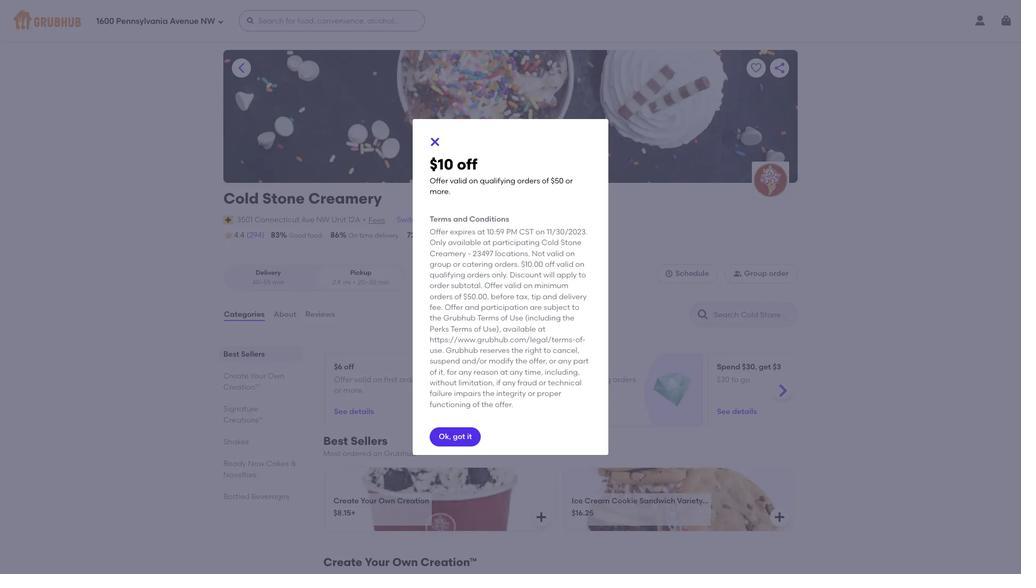 Task type: vqa. For each thing, say whether or not it's contained in the screenshot.
Fraud
yes



Task type: locate. For each thing, give the bounding box(es) containing it.
best sellers tab
[[223, 349, 298, 360]]

86
[[331, 231, 340, 240]]

$50 down time,
[[535, 386, 547, 395]]

1 horizontal spatial creamery
[[430, 249, 466, 258]]

$10 off offer valid on qualifying orders of $50 or more. up conditions
[[430, 155, 573, 196]]

or inside $6 off offer valid on first orders of $15 or more.
[[334, 386, 342, 395]]

2 vertical spatial create
[[323, 556, 362, 569]]

use
[[510, 314, 523, 323]]

(294)
[[247, 231, 265, 240]]

and up expires
[[453, 215, 468, 224]]

1 horizontal spatial create your own creation™
[[323, 556, 477, 569]]

offer down 'only.'
[[485, 282, 503, 291]]

the down fee. at left
[[430, 314, 442, 323]]

0 vertical spatial cold
[[223, 189, 259, 208]]

see for offer valid on first orders of $15 or more.
[[334, 407, 348, 416]]

grubhub
[[444, 314, 476, 323], [446, 346, 478, 356], [384, 450, 416, 459]]

grubhub up perks
[[444, 314, 476, 323]]

order for group order
[[769, 269, 789, 278]]

details down 'go'
[[732, 407, 757, 416]]

own
[[268, 372, 285, 381], [379, 497, 395, 506], [393, 556, 418, 569]]

and
[[453, 215, 468, 224], [543, 292, 557, 302], [465, 303, 479, 312]]

will
[[544, 271, 555, 280]]

1 horizontal spatial qualifying
[[480, 177, 516, 186]]

connecticut
[[255, 215, 300, 224]]

1600 pennsylvania avenue nw
[[96, 16, 215, 26]]

off
[[457, 155, 478, 173], [545, 260, 555, 269], [344, 363, 354, 372], [539, 363, 549, 372]]

delivery up subject
[[559, 292, 587, 302]]

stone inside "terms and conditions offer expires at 10:59 pm cst on 11/30/2023. only available at participating cold stone creamery - 23497 locations. not valid on group or catering orders. $10.00 off valid on qualifying orders only. discount will apply to order subtotal. offer valid on minimum orders of $50.00, before tax, tip and delivery fee. offer and participation are subject to the grubhub terms of use (including the perks terms of use), available at https://www.grubhub.com/legal/terms-of- use. grubhub reserves the right to cancel, suspend and/or modify the offer, or any part of it, for any reason at any time, including, without limitation, if any fraud or technical failure impairs the integrity or proper functioning of the offer."
[[561, 238, 582, 248]]

1 horizontal spatial creation™
[[421, 556, 477, 569]]

are
[[530, 303, 542, 312]]

1 horizontal spatial order
[[450, 232, 467, 239]]

ok, got it button
[[430, 428, 481, 447]]

terms up use),
[[478, 314, 499, 323]]

qualifying down part
[[576, 375, 611, 384]]

2 vertical spatial grubhub
[[384, 450, 416, 459]]

0 horizontal spatial stone
[[262, 189, 305, 208]]

at
[[477, 228, 485, 237], [483, 238, 491, 248], [538, 325, 546, 334], [500, 368, 508, 377]]

perks
[[430, 325, 449, 334]]

see details button
[[334, 403, 374, 422], [717, 403, 757, 422]]

+
[[351, 509, 356, 518]]

1 horizontal spatial nw
[[317, 215, 330, 224]]

2 min from the left
[[378, 279, 390, 286]]

order right group
[[769, 269, 789, 278]]

promo image for offer valid on first orders of $15 or more.
[[462, 371, 501, 410]]

https://www.grubhub.com/legal/terms-
[[430, 336, 576, 345]]

0 vertical spatial delivery
[[375, 232, 399, 239]]

1 horizontal spatial see details button
[[717, 403, 757, 422]]

1 horizontal spatial •
[[363, 215, 366, 224]]

1 vertical spatial sellers
[[351, 435, 388, 448]]

1 horizontal spatial best
[[323, 435, 348, 448]]

0 vertical spatial nw
[[201, 16, 215, 26]]

see details for $30 to go
[[717, 407, 757, 416]]

star icon image
[[223, 230, 234, 241]]

see details for offer valid on first orders of $15 or more.
[[334, 407, 374, 416]]

2 see details button from the left
[[717, 403, 757, 422]]

1 horizontal spatial see
[[717, 407, 731, 416]]

see details up best sellers most ordered on grubhub
[[334, 407, 374, 416]]

spend
[[717, 363, 741, 372]]

qualifying inside "terms and conditions offer expires at 10:59 pm cst on 11/30/2023. only available at participating cold stone creamery - 23497 locations. not valid on group or catering orders. $10.00 off valid on qualifying orders only. discount will apply to order subtotal. offer valid on minimum orders of $50.00, before tax, tip and delivery fee. offer and participation are subject to the grubhub terms of use (including the perks terms of use), available at https://www.grubhub.com/legal/terms-of- use. grubhub reserves the right to cancel, suspend and/or modify the offer, or any part of it, for any reason at any time, including, without limitation, if any fraud or technical failure impairs the integrity or proper functioning of the offer."
[[430, 271, 465, 280]]

2 promo image from the left
[[653, 371, 692, 410]]

min inside delivery 40–55 min
[[273, 279, 284, 286]]

details for $30 to go
[[732, 407, 757, 416]]

offer up location
[[430, 177, 448, 186]]

available
[[448, 238, 481, 248], [503, 325, 536, 334]]

own inside create your own creation $8.15 +
[[379, 497, 395, 506]]

1 horizontal spatial svg image
[[246, 16, 255, 25]]

go
[[741, 375, 750, 384]]

• right mi
[[353, 279, 356, 286]]

group order button
[[725, 265, 798, 284]]

see details
[[334, 407, 374, 416], [717, 407, 757, 416]]

nw inside main navigation navigation
[[201, 16, 215, 26]]

1 vertical spatial cold
[[542, 238, 559, 248]]

more.
[[430, 187, 451, 196], [343, 386, 364, 395], [558, 386, 579, 395]]

group
[[745, 269, 768, 278]]

see down $30
[[717, 407, 731, 416]]

more. for offer valid on first orders of $15 or more.
[[343, 386, 364, 395]]

0 horizontal spatial nw
[[201, 16, 215, 26]]

the down subject
[[563, 314, 575, 323]]

1 see details button from the left
[[334, 403, 374, 422]]

nw for avenue
[[201, 16, 215, 26]]

1 vertical spatial best
[[323, 435, 348, 448]]

functioning
[[430, 400, 471, 410]]

0 vertical spatial sellers
[[241, 350, 265, 359]]

2 details from the left
[[732, 407, 757, 416]]

see up most
[[334, 407, 348, 416]]

only
[[430, 238, 446, 248]]

1 vertical spatial stone
[[561, 238, 582, 248]]

0 vertical spatial best
[[223, 350, 239, 359]]

2 see details from the left
[[717, 407, 757, 416]]

2 vertical spatial terms
[[451, 325, 472, 334]]

0 vertical spatial grubhub
[[444, 314, 476, 323]]

svg image
[[1000, 14, 1013, 27], [429, 136, 442, 148], [665, 270, 673, 278], [535, 511, 548, 524], [774, 511, 786, 524]]

promo image
[[462, 371, 501, 410], [653, 371, 692, 410]]

promo image for offer valid on qualifying orders of $50 or more.
[[653, 371, 692, 410]]

svg image right avenue
[[217, 18, 224, 25]]

delivery down the fees button in the left top of the page
[[375, 232, 399, 239]]

at up "23497"
[[483, 238, 491, 248]]

share icon image
[[774, 62, 786, 74]]

and down '$50.00,'
[[465, 303, 479, 312]]

1 vertical spatial •
[[353, 279, 356, 286]]

1 details from the left
[[349, 407, 374, 416]]

stone up connecticut
[[262, 189, 305, 208]]

0 vertical spatial create your own creation™
[[223, 372, 285, 392]]

grubhub right the "ordered"
[[384, 450, 416, 459]]

valid up apply
[[557, 260, 574, 269]]

sellers
[[241, 350, 265, 359], [351, 435, 388, 448]]

on left first
[[373, 375, 382, 384]]

nw right ave
[[317, 215, 330, 224]]

terms right perks
[[451, 325, 472, 334]]

option group containing delivery 40–55 min
[[223, 265, 406, 292]]

on down discount
[[524, 282, 533, 291]]

cold inside "terms and conditions offer expires at 10:59 pm cst on 11/30/2023. only available at participating cold stone creamery - 23497 locations. not valid on group or catering orders. $10.00 off valid on qualifying orders only. discount will apply to order subtotal. offer valid on minimum orders of $50.00, before tax, tip and delivery fee. offer and participation are subject to the grubhub terms of use (including the perks terms of use), available at https://www.grubhub.com/legal/terms-of- use. grubhub reserves the right to cancel, suspend and/or modify the offer, or any part of it, for any reason at any time, including, without limitation, if any fraud or technical failure impairs the integrity or proper functioning of the offer."
[[542, 238, 559, 248]]

order down group
[[430, 282, 449, 291]]

• right 12a
[[363, 215, 366, 224]]

any
[[558, 357, 572, 366], [459, 368, 472, 377], [510, 368, 523, 377], [503, 379, 516, 388]]

option group
[[223, 265, 406, 292]]

create up $8.15
[[334, 497, 359, 506]]

40–55
[[252, 279, 271, 286]]

0 horizontal spatial create your own creation™
[[223, 372, 285, 392]]

1 vertical spatial create your own creation™
[[323, 556, 477, 569]]

0 vertical spatial •
[[363, 215, 366, 224]]

limitation,
[[459, 379, 495, 388]]

available down expires
[[448, 238, 481, 248]]

sellers for best sellers
[[241, 350, 265, 359]]

subscription pass image
[[223, 216, 234, 224]]

creations™
[[223, 416, 263, 425]]

0 horizontal spatial qualifying
[[430, 271, 465, 280]]

creamery up group
[[430, 249, 466, 258]]

0 horizontal spatial sellers
[[241, 350, 265, 359]]

available down use at bottom
[[503, 325, 536, 334]]

the left right
[[512, 346, 524, 356]]

on right the "ordered"
[[373, 450, 382, 459]]

-
[[468, 249, 471, 258]]

nw right avenue
[[201, 16, 215, 26]]

2 vertical spatial qualifying
[[576, 375, 611, 384]]

0 horizontal spatial details
[[349, 407, 374, 416]]

ok,
[[439, 432, 451, 442]]

0 horizontal spatial see
[[334, 407, 348, 416]]

create down $8.15
[[323, 556, 362, 569]]

delivery 40–55 min
[[252, 269, 284, 286]]

or right group
[[453, 260, 461, 269]]

creation™ inside tab
[[223, 383, 260, 392]]

0 horizontal spatial creamery
[[308, 189, 382, 208]]

0 vertical spatial $50
[[551, 177, 564, 186]]

qualifying
[[480, 177, 516, 186], [430, 271, 465, 280], [576, 375, 611, 384]]

2 horizontal spatial qualifying
[[576, 375, 611, 384]]

modify
[[489, 357, 514, 366]]

sellers up create your own creation™ tab
[[241, 350, 265, 359]]

1 vertical spatial nw
[[317, 215, 330, 224]]

1 horizontal spatial delivery
[[559, 292, 587, 302]]

10:59
[[487, 228, 505, 237]]

most
[[323, 450, 341, 459]]

conditions
[[470, 215, 509, 224]]

order inside button
[[769, 269, 789, 278]]

Search Cold Stone Creamery search field
[[713, 310, 794, 320]]

caret left icon image
[[235, 62, 248, 74]]

1 see from the left
[[334, 407, 348, 416]]

$10 off offer valid on qualifying orders of $50 or more. down cancel,
[[526, 363, 636, 395]]

details for offer valid on first orders of $15 or more.
[[349, 407, 374, 416]]

min down delivery
[[273, 279, 284, 286]]

good food
[[289, 232, 322, 239]]

sellers up the "ordered"
[[351, 435, 388, 448]]

0 horizontal spatial see details button
[[334, 403, 374, 422]]

locations.
[[495, 249, 530, 258]]

see details button up best sellers most ordered on grubhub
[[334, 403, 374, 422]]

about
[[274, 310, 296, 319]]

more. inside $6 off offer valid on first orders of $15 or more.
[[343, 386, 364, 395]]

expires
[[450, 228, 476, 237]]

or up proper
[[539, 379, 546, 388]]

best inside tab
[[223, 350, 239, 359]]

0 horizontal spatial more.
[[343, 386, 364, 395]]

use),
[[483, 325, 501, 334]]

or down $6
[[334, 386, 342, 395]]

beverages
[[251, 493, 289, 502]]

1 see details from the left
[[334, 407, 374, 416]]

best inside best sellers most ordered on grubhub
[[323, 435, 348, 448]]

2 horizontal spatial order
[[769, 269, 789, 278]]

1 horizontal spatial stone
[[561, 238, 582, 248]]

switch location
[[397, 215, 452, 224]]

1 vertical spatial own
[[379, 497, 395, 506]]

(including
[[525, 314, 561, 323]]

participating
[[493, 238, 540, 248]]

order right only
[[450, 232, 467, 239]]

0 horizontal spatial see details
[[334, 407, 374, 416]]

qualifying down group
[[430, 271, 465, 280]]

1 horizontal spatial min
[[378, 279, 390, 286]]

time,
[[525, 368, 543, 377]]

ave
[[301, 215, 315, 224]]

0 horizontal spatial promo image
[[462, 371, 501, 410]]

people icon image
[[734, 270, 742, 278]]

to right apply
[[579, 271, 586, 280]]

not
[[532, 249, 545, 258]]

creamery inside "terms and conditions offer expires at 10:59 pm cst on 11/30/2023. only available at participating cold stone creamery - 23497 locations. not valid on group or catering orders. $10.00 off valid on qualifying orders only. discount will apply to order subtotal. offer valid on minimum orders of $50.00, before tax, tip and delivery fee. offer and participation are subject to the grubhub terms of use (including the perks terms of use), available at https://www.grubhub.com/legal/terms-of- use. grubhub reserves the right to cancel, suspend and/or modify the offer, or any part of it, for any reason at any time, including, without limitation, if any fraud or technical failure impairs the integrity or proper functioning of the offer."
[[430, 249, 466, 258]]

to left 'go'
[[732, 375, 739, 384]]

see details down 'go'
[[717, 407, 757, 416]]

grubhub up and/or
[[446, 346, 478, 356]]

1 vertical spatial create
[[334, 497, 359, 506]]

sellers inside best sellers most ordered on grubhub
[[351, 435, 388, 448]]

min right 20–30 at the left top of page
[[378, 279, 390, 286]]

create inside tab
[[223, 372, 249, 381]]

and down minimum
[[543, 292, 557, 302]]

order
[[450, 232, 467, 239], [769, 269, 789, 278], [430, 282, 449, 291]]

on time delivery
[[349, 232, 399, 239]]

own inside create your own creation™
[[268, 372, 285, 381]]

orders inside $6 off offer valid on first orders of $15 or more.
[[399, 375, 422, 384]]

on inside $6 off offer valid on first orders of $15 or more.
[[373, 375, 382, 384]]

1 horizontal spatial cold
[[542, 238, 559, 248]]

2 vertical spatial order
[[430, 282, 449, 291]]

0 horizontal spatial creation™
[[223, 383, 260, 392]]

best for best sellers
[[223, 350, 239, 359]]

nw inside the 3501 connecticut ave nw unit 12a button
[[317, 215, 330, 224]]

1 horizontal spatial promo image
[[653, 371, 692, 410]]

1 min from the left
[[273, 279, 284, 286]]

min inside pickup 2.9 mi • 20–30 min
[[378, 279, 390, 286]]

0 horizontal spatial min
[[273, 279, 284, 286]]

fees button
[[368, 215, 386, 227]]

1 vertical spatial $10
[[526, 363, 537, 372]]

1 vertical spatial order
[[769, 269, 789, 278]]

on down part
[[565, 375, 574, 384]]

best for best sellers most ordered on grubhub
[[323, 435, 348, 448]]

your
[[250, 372, 266, 381], [361, 497, 377, 506], [365, 556, 390, 569]]

2 see from the left
[[717, 407, 731, 416]]

fee.
[[430, 303, 443, 312]]

1 horizontal spatial sellers
[[351, 435, 388, 448]]

best up most
[[323, 435, 348, 448]]

$10 off offer valid on qualifying orders of $50 or more.
[[430, 155, 573, 196], [526, 363, 636, 395]]

0 vertical spatial stone
[[262, 189, 305, 208]]

0 horizontal spatial •
[[353, 279, 356, 286]]

stone down 11/30/2023. at the top right of the page
[[561, 238, 582, 248]]

terms and conditions offer expires at 10:59 pm cst on 11/30/2023. only available at participating cold stone creamery - 23497 locations. not valid on group or catering orders. $10.00 off valid on qualifying orders only. discount will apply to order subtotal. offer valid on minimum orders of $50.00, before tax, tip and delivery fee. offer and participation are subject to the grubhub terms of use (including the perks terms of use), available at https://www.grubhub.com/legal/terms-of- use. grubhub reserves the right to cancel, suspend and/or modify the offer, or any part of it, for any reason at any time, including, without limitation, if any fraud or technical failure impairs the integrity or proper functioning of the offer.
[[430, 215, 589, 410]]

0 horizontal spatial delivery
[[375, 232, 399, 239]]

0 vertical spatial qualifying
[[480, 177, 516, 186]]

creamery up unit
[[308, 189, 382, 208]]

1 vertical spatial qualifying
[[430, 271, 465, 280]]

any up fraud
[[510, 368, 523, 377]]

cold up not
[[542, 238, 559, 248]]

reviews
[[305, 310, 335, 319]]

0 vertical spatial order
[[450, 232, 467, 239]]

sellers inside tab
[[241, 350, 265, 359]]

cold stone creamery logo image
[[752, 162, 790, 199]]

cold up 3501
[[223, 189, 259, 208]]

1 horizontal spatial details
[[732, 407, 757, 416]]

qualifying up conditions
[[480, 177, 516, 186]]

1 vertical spatial your
[[361, 497, 377, 506]]

creation™
[[223, 383, 260, 392], [421, 556, 477, 569]]

off inside "terms and conditions offer expires at 10:59 pm cst on 11/30/2023. only available at participating cold stone creamery - 23497 locations. not valid on group or catering orders. $10.00 off valid on qualifying orders only. discount will apply to order subtotal. offer valid on minimum orders of $50.00, before tax, tip and delivery fee. offer and participation are subject to the grubhub terms of use (including the perks terms of use), available at https://www.grubhub.com/legal/terms-of- use. grubhub reserves the right to cancel, suspend and/or modify the offer, or any part of it, for any reason at any time, including, without limitation, if any fraud or technical failure impairs the integrity or proper functioning of the offer."
[[545, 260, 555, 269]]

ok, got it
[[439, 432, 472, 442]]

1 horizontal spatial available
[[503, 325, 536, 334]]

and/or
[[462, 357, 487, 366]]

details up best sellers most ordered on grubhub
[[349, 407, 374, 416]]

best up create your own creation™ tab
[[223, 350, 239, 359]]

1 horizontal spatial see details
[[717, 407, 757, 416]]

terms up correct
[[430, 215, 452, 224]]

1 vertical spatial creamery
[[430, 249, 466, 258]]

0 vertical spatial available
[[448, 238, 481, 248]]

0 vertical spatial creamery
[[308, 189, 382, 208]]

svg image up caret left icon
[[246, 16, 255, 25]]

20–30
[[358, 279, 376, 286]]

about button
[[273, 296, 297, 334]]

create your own creation™ tab
[[223, 371, 298, 393]]

0 vertical spatial your
[[250, 372, 266, 381]]

valid left first
[[354, 375, 371, 384]]

see details button for $30 to go
[[717, 403, 757, 422]]

1 vertical spatial delivery
[[559, 292, 587, 302]]

2 horizontal spatial more.
[[558, 386, 579, 395]]

1 promo image from the left
[[462, 371, 501, 410]]

good
[[289, 232, 306, 239]]

0 vertical spatial $10
[[430, 155, 454, 173]]

the down the limitation,
[[483, 390, 495, 399]]

valid up proper
[[546, 375, 563, 384]]

got
[[453, 432, 465, 442]]

$50 up 11/30/2023. at the top right of the page
[[551, 177, 564, 186]]

0 horizontal spatial best
[[223, 350, 239, 359]]

1 vertical spatial available
[[503, 325, 536, 334]]

1 horizontal spatial $10
[[526, 363, 537, 372]]

0 vertical spatial own
[[268, 372, 285, 381]]

offer down $6
[[334, 375, 353, 384]]

0 horizontal spatial order
[[430, 282, 449, 291]]

0 vertical spatial create
[[223, 372, 249, 381]]

order for correct order
[[450, 232, 467, 239]]

svg image
[[246, 16, 255, 25], [217, 18, 224, 25]]

main navigation navigation
[[0, 0, 1022, 42]]

0 vertical spatial creation™
[[223, 383, 260, 392]]

1 vertical spatial $50
[[535, 386, 547, 395]]

the
[[430, 314, 442, 323], [563, 314, 575, 323], [512, 346, 524, 356], [516, 357, 528, 366], [483, 390, 495, 399], [482, 400, 493, 410]]

create down best sellers
[[223, 372, 249, 381]]

at left 10:59
[[477, 228, 485, 237]]

see details button down 'go'
[[717, 403, 757, 422]]

part
[[574, 357, 589, 366]]

off inside $6 off offer valid on first orders of $15 or more.
[[344, 363, 354, 372]]



Task type: describe. For each thing, give the bounding box(es) containing it.
reserves
[[480, 346, 510, 356]]

including,
[[545, 368, 580, 377]]

0 horizontal spatial $10
[[430, 155, 454, 173]]

svg image inside main navigation navigation
[[1000, 14, 1013, 27]]

delivery
[[256, 269, 281, 277]]

at down modify
[[500, 368, 508, 377]]

see for $30 to go
[[717, 407, 731, 416]]

grubhub inside best sellers most ordered on grubhub
[[384, 450, 416, 459]]

avenue
[[170, 16, 199, 26]]

novelties
[[223, 471, 256, 480]]

1 vertical spatial grubhub
[[446, 346, 478, 356]]

or down fraud
[[528, 390, 535, 399]]

cold stone creamery
[[223, 189, 382, 208]]

1 vertical spatial $10 off offer valid on qualifying orders of $50 or more.
[[526, 363, 636, 395]]

12a
[[348, 215, 360, 224]]

on right the cst
[[536, 228, 545, 237]]

cream
[[585, 497, 610, 506]]

the left offer.
[[482, 400, 493, 410]]

only.
[[492, 271, 508, 280]]

best sellers
[[223, 350, 265, 359]]

if
[[497, 379, 501, 388]]

correct
[[425, 232, 448, 239]]

of inside $6 off offer valid on first orders of $15 or more.
[[424, 375, 431, 384]]

0 horizontal spatial available
[[448, 238, 481, 248]]

see details button for offer valid on first orders of $15 or more.
[[334, 403, 374, 422]]

first
[[384, 375, 398, 384]]

cst
[[519, 228, 534, 237]]

2 vertical spatial your
[[365, 556, 390, 569]]

$8.15
[[334, 509, 351, 518]]

offer right fee. at left
[[445, 303, 463, 312]]

$15
[[433, 375, 444, 384]]

0 vertical spatial terms
[[430, 215, 452, 224]]

any right if
[[503, 379, 516, 388]]

1600
[[96, 16, 114, 26]]

• fees
[[363, 215, 385, 225]]

2.9
[[333, 279, 341, 286]]

it
[[467, 432, 472, 442]]

subtotal.
[[451, 282, 483, 291]]

subject
[[544, 303, 570, 312]]

or up 11/30/2023. at the top right of the page
[[566, 177, 573, 186]]

delivery inside "terms and conditions offer expires at 10:59 pm cst on 11/30/2023. only available at participating cold stone creamery - 23497 locations. not valid on group or catering orders. $10.00 off valid on qualifying orders only. discount will apply to order subtotal. offer valid on minimum orders of $50.00, before tax, tip and delivery fee. offer and participation are subject to the grubhub terms of use (including the perks terms of use), available at https://www.grubhub.com/legal/terms-of- use. grubhub reserves the right to cancel, suspend and/or modify the offer, or any part of it, for any reason at any time, including, without limitation, if any fraud or technical failure impairs the integrity or proper functioning of the offer."
[[559, 292, 587, 302]]

bottled
[[223, 493, 250, 502]]

use.
[[430, 346, 444, 356]]

schedule button
[[656, 265, 718, 284]]

1 horizontal spatial $50
[[551, 177, 564, 186]]

2 vertical spatial and
[[465, 303, 479, 312]]

3501 connecticut ave nw unit 12a button
[[236, 214, 361, 226]]

reason
[[474, 368, 499, 377]]

reviews button
[[305, 296, 336, 334]]

shakes tab
[[223, 437, 298, 448]]

more. for offer valid on qualifying orders of $50 or more.
[[558, 386, 579, 395]]

pickup
[[350, 269, 372, 277]]

offer inside $6 off offer valid on first orders of $15 or more.
[[334, 375, 353, 384]]

of-
[[576, 336, 586, 345]]

the down right
[[516, 357, 528, 366]]

• inside the • fees
[[363, 215, 366, 224]]

correct order
[[425, 232, 467, 239]]

$16.25
[[572, 509, 594, 518]]

$30
[[717, 375, 730, 384]]

ready now cakes & novelties
[[223, 460, 296, 480]]

create your own creation $8.15 +
[[334, 497, 430, 518]]

for
[[447, 368, 457, 377]]

fees
[[369, 216, 385, 225]]

offer up only
[[430, 228, 448, 237]]

&
[[291, 460, 296, 469]]

integrity
[[497, 390, 526, 399]]

mi
[[343, 279, 351, 286]]

on
[[349, 232, 358, 239]]

create your own creation™ inside tab
[[223, 372, 285, 392]]

to right right
[[544, 346, 551, 356]]

any down cancel,
[[558, 357, 572, 366]]

fraud
[[518, 379, 537, 388]]

2 vertical spatial own
[[393, 556, 418, 569]]

1 horizontal spatial more.
[[430, 187, 451, 196]]

on up conditions
[[469, 177, 478, 186]]

23497
[[473, 249, 494, 258]]

1 vertical spatial terms
[[478, 314, 499, 323]]

create inside create your own creation $8.15 +
[[334, 497, 359, 506]]

cancel,
[[553, 346, 580, 356]]

valid up location
[[450, 177, 467, 186]]

variety...
[[677, 497, 709, 506]]

$6
[[334, 363, 342, 372]]

tip
[[532, 292, 541, 302]]

your inside create your own creation™
[[250, 372, 266, 381]]

0 vertical spatial $10 off offer valid on qualifying orders of $50 or more.
[[430, 155, 573, 196]]

shakes
[[223, 438, 249, 447]]

bottled beverages tab
[[223, 492, 298, 503]]

save this restaurant button
[[747, 59, 766, 78]]

food
[[308, 232, 322, 239]]

search icon image
[[697, 309, 710, 321]]

or down the including, at the right
[[549, 386, 557, 395]]

• inside pickup 2.9 mi • 20–30 min
[[353, 279, 356, 286]]

ready now cakes & novelties tab
[[223, 459, 298, 481]]

0 horizontal spatial cold
[[223, 189, 259, 208]]

0 horizontal spatial $50
[[535, 386, 547, 395]]

or up the including, at the right
[[549, 357, 557, 366]]

on up apply
[[576, 260, 585, 269]]

now
[[248, 460, 265, 469]]

valid up tax,
[[505, 282, 522, 291]]

offer.
[[495, 400, 513, 410]]

order inside "terms and conditions offer expires at 10:59 pm cst on 11/30/2023. only available at participating cold stone creamery - 23497 locations. not valid on group or catering orders. $10.00 off valid on qualifying orders only. discount will apply to order subtotal. offer valid on minimum orders of $50.00, before tax, tip and delivery fee. offer and participation are subject to the grubhub terms of use (including the perks terms of use), available at https://www.grubhub.com/legal/terms-of- use. grubhub reserves the right to cancel, suspend and/or modify the offer, or any part of it, for any reason at any time, including, without limitation, if any fraud or technical failure impairs the integrity or proper functioning of the offer."
[[430, 282, 449, 291]]

cakes
[[266, 460, 289, 469]]

1 vertical spatial and
[[543, 292, 557, 302]]

0 horizontal spatial svg image
[[217, 18, 224, 25]]

sellers for best sellers most ordered on grubhub
[[351, 435, 388, 448]]

valid right not
[[547, 249, 564, 258]]

at down (including
[[538, 325, 546, 334]]

on inside best sellers most ordered on grubhub
[[373, 450, 382, 459]]

sandwich
[[640, 497, 676, 506]]

to inside spend $30, get $3 $30 to go
[[732, 375, 739, 384]]

proper
[[537, 390, 562, 399]]

any right for
[[459, 368, 472, 377]]

nw for ave
[[317, 215, 330, 224]]

your inside create your own creation $8.15 +
[[361, 497, 377, 506]]

before
[[491, 292, 515, 302]]

failure
[[430, 390, 452, 399]]

time
[[359, 232, 373, 239]]

11/30/2023.
[[547, 228, 588, 237]]

ordered
[[343, 450, 371, 459]]

1 vertical spatial creation™
[[421, 556, 477, 569]]

to right subject
[[572, 303, 580, 312]]

3501 connecticut ave nw unit 12a
[[237, 215, 360, 224]]

catering
[[462, 260, 493, 269]]

3501
[[237, 215, 253, 224]]

group order
[[745, 269, 789, 278]]

right
[[525, 346, 542, 356]]

location
[[423, 215, 452, 224]]

4.4
[[234, 231, 244, 240]]

offer down offer,
[[526, 375, 544, 384]]

technical
[[548, 379, 582, 388]]

signature creations™ tab
[[223, 404, 298, 426]]

save this restaurant image
[[750, 62, 763, 74]]

72
[[407, 231, 415, 240]]

on down 11/30/2023. at the top right of the page
[[566, 249, 575, 258]]

valid inside $6 off offer valid on first orders of $15 or more.
[[354, 375, 371, 384]]

svg image inside the schedule 'button'
[[665, 270, 673, 278]]

without
[[430, 379, 457, 388]]

$3
[[773, 363, 782, 372]]

group
[[430, 260, 451, 269]]

$6 off offer valid on first orders of $15 or more.
[[334, 363, 444, 395]]

0 vertical spatial and
[[453, 215, 468, 224]]



